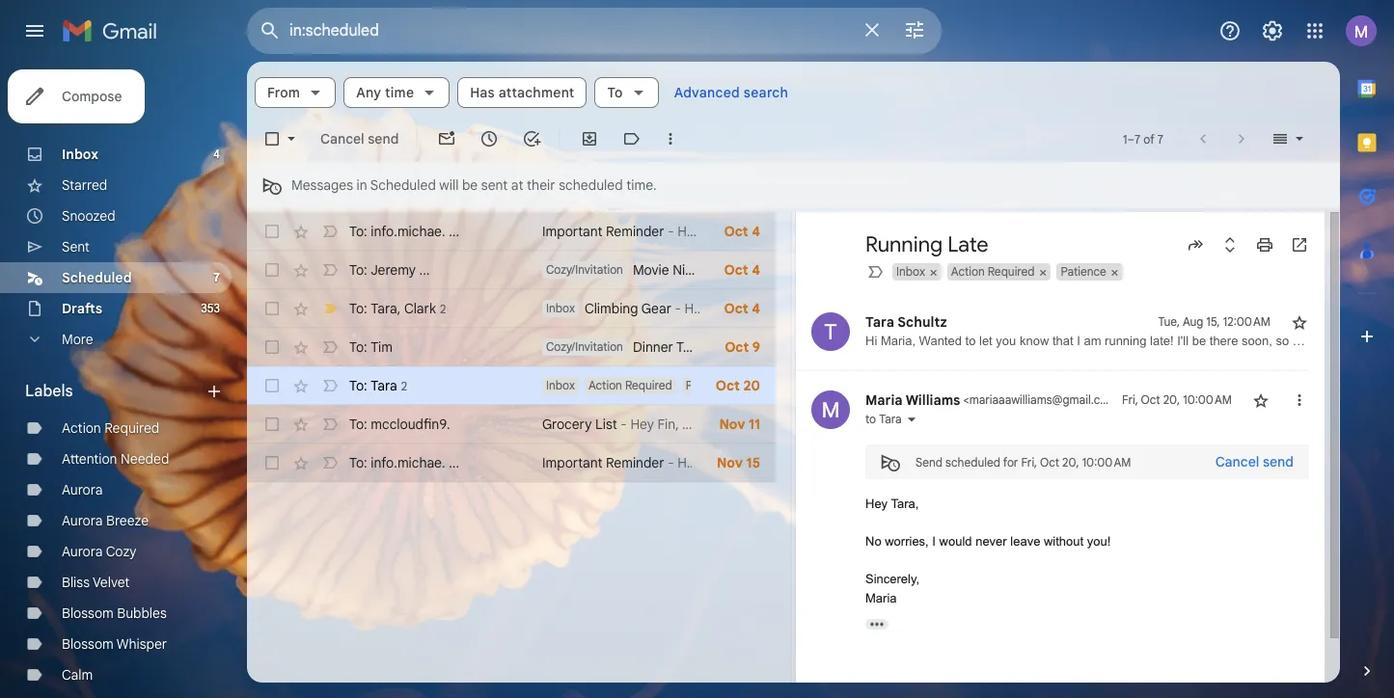Task type: describe. For each thing, give the bounding box(es) containing it.
action required button
[[947, 263, 1037, 281]]

1
[[1123, 132, 1128, 146]]

for
[[1003, 455, 1018, 469]]

353
[[201, 301, 220, 316]]

tara up hi
[[865, 314, 895, 331]]

grocery list -
[[542, 416, 630, 433]]

has
[[470, 84, 495, 101]]

3 to: from the top
[[349, 300, 367, 317]]

know
[[1020, 334, 1049, 348]]

list
[[595, 416, 617, 433]]

info.michae. for nov 15
[[371, 454, 445, 472]]

so
[[1276, 334, 1289, 348]]

4 for movie night?
[[752, 261, 760, 279]]

... for 1st not important switch from the bottom
[[449, 454, 459, 472]]

5 to: from the top
[[349, 377, 367, 394]]

compose button
[[8, 69, 145, 124]]

12:00 am
[[1223, 315, 1271, 329]]

- right gear
[[675, 300, 681, 317]]

labels image
[[623, 129, 642, 149]]

maria,
[[881, 334, 916, 348]]

to button
[[595, 77, 659, 108]]

4 inside labels "navigation"
[[213, 147, 220, 161]]

clark
[[404, 300, 436, 317]]

gear
[[641, 300, 672, 317]]

3 not important switch from the top
[[320, 338, 340, 357]]

tonight?
[[676, 339, 729, 356]]

maria williams cell
[[865, 392, 1123, 409]]

reminder for nov
[[606, 454, 664, 472]]

- for nov 15
[[668, 454, 674, 472]]

cozy
[[106, 543, 136, 561]]

scheduled inside 'running late' main content
[[370, 177, 436, 194]]

0 horizontal spatial leave
[[1010, 535, 1040, 549]]

move to inbox image
[[580, 129, 600, 149]]

at
[[511, 177, 523, 194]]

2 horizontal spatial 7
[[1158, 132, 1164, 146]]

bubbles
[[117, 605, 167, 622]]

labels navigation
[[0, 62, 247, 699]]

of
[[1144, 132, 1155, 146]]

required for action required link
[[105, 420, 159, 437]]

sincerely, maria
[[865, 572, 920, 605]]

needed
[[121, 451, 169, 468]]

inbox up grocery
[[546, 378, 575, 393]]

blossom whisper
[[62, 636, 167, 653]]

send
[[1263, 453, 1294, 471]]

add to tasks image
[[522, 129, 542, 149]]

... for 5th not important switch from the bottom
[[419, 261, 430, 279]]

you
[[996, 334, 1016, 348]]

jeremy
[[371, 261, 416, 279]]

clear search image
[[853, 11, 892, 49]]

inbox button
[[893, 263, 927, 281]]

aurora for the aurora link
[[62, 481, 103, 499]]

oct 20
[[716, 377, 760, 395]]

4 for climbing gear
[[752, 300, 760, 317]]

blossom for blossom whisper
[[62, 636, 114, 653]]

there
[[1210, 334, 1238, 348]]

cozy/invitation movie night?
[[546, 261, 713, 279]]

breeze
[[106, 512, 149, 530]]

tara for to: tara 2
[[371, 377, 397, 394]]

attention
[[62, 451, 117, 468]]

7 inside labels "navigation"
[[214, 270, 220, 285]]

calm link
[[62, 667, 93, 684]]

9
[[752, 339, 760, 356]]

to tara
[[865, 412, 902, 426]]

i'll
[[1177, 334, 1189, 348]]

nov 11
[[719, 416, 760, 433]]

20
[[743, 377, 760, 395]]

6 not important switch from the top
[[320, 453, 340, 473]]

1 vertical spatial to
[[865, 412, 876, 426]]

15,
[[1206, 315, 1220, 329]]

their
[[527, 177, 555, 194]]

5 row from the top
[[247, 367, 776, 405]]

be inside list
[[1192, 334, 1206, 348]]

messages in scheduled will be sent at their scheduled time.
[[291, 177, 657, 194]]

snooze image
[[480, 129, 499, 149]]

7 to: from the top
[[349, 454, 367, 472]]

to: tara 2
[[349, 377, 407, 394]]

will
[[439, 177, 459, 194]]

calm
[[62, 667, 93, 684]]

blossom whisper link
[[62, 636, 167, 653]]

hey
[[865, 497, 888, 511]]

starred link
[[62, 177, 107, 194]]

to: info.michae. ... for oct 4
[[349, 223, 459, 240]]

2 not important switch from the top
[[320, 261, 340, 280]]

aurora link
[[62, 481, 103, 499]]

would
[[939, 535, 972, 549]]

williams
[[906, 392, 961, 409]]

sent
[[481, 177, 508, 194]]

aurora for aurora cozy
[[62, 543, 103, 561]]

sincerely,
[[865, 572, 920, 587]]

night?
[[673, 261, 713, 279]]

fri, oct 20, 10:00 am cell
[[1122, 391, 1232, 410]]

attention needed link
[[62, 451, 169, 468]]

inbox inside labels "navigation"
[[62, 146, 98, 163]]

you!
[[1087, 535, 1111, 549]]

fri, inside cell
[[1122, 393, 1138, 407]]

without
[[1044, 535, 1084, 549]]

snoozed link
[[62, 207, 115, 225]]

important reminder - for nov 15
[[542, 454, 678, 472]]

velvet
[[93, 574, 130, 591]]

1 vertical spatial 20,
[[1062, 455, 1079, 469]]

1 row from the top
[[247, 212, 776, 251]]

advanced search button
[[666, 75, 796, 110]]

action required link
[[62, 420, 159, 437]]

advanced
[[674, 84, 740, 101]]

patience
[[1061, 264, 1107, 279]]

oct inside cell
[[1141, 393, 1160, 407]]

2 to: from the top
[[349, 261, 367, 279]]

aug
[[1183, 315, 1203, 329]]

am
[[1084, 334, 1101, 348]]

scheduled link
[[62, 269, 132, 287]]

15
[[746, 454, 760, 472]]

search mail image
[[253, 14, 288, 48]]

action required inside row
[[588, 378, 672, 393]]

aurora cozy
[[62, 543, 136, 561]]

more button
[[0, 324, 232, 355]]

time.
[[626, 177, 657, 194]]

blossom bubbles link
[[62, 605, 167, 622]]

mccloudfin9.
[[371, 416, 450, 433]]

scheduled inside labels "navigation"
[[62, 269, 132, 287]]

- for nov 11
[[621, 416, 627, 433]]

nov for nov 11
[[719, 416, 745, 433]]

scheduled inside list
[[946, 455, 1001, 469]]

required for action required button on the top of the page
[[988, 264, 1035, 279]]

important for nov 15
[[542, 454, 603, 472]]

nov for nov 15
[[717, 454, 743, 472]]

6 to: from the top
[[349, 416, 367, 433]]

7 row from the top
[[247, 444, 776, 482]]

bliss velvet link
[[62, 574, 130, 591]]

attention needed
[[62, 451, 169, 468]]

settings image
[[1261, 19, 1284, 42]]

aurora breeze
[[62, 512, 149, 530]]

aurora for aurora breeze
[[62, 512, 103, 530]]

1 vertical spatial i
[[932, 535, 936, 549]]

<
[[963, 393, 969, 407]]

sent link
[[62, 238, 90, 256]]

send scheduled for fri, oct 20, 10:00 am
[[916, 455, 1131, 469]]

action for action required link
[[62, 420, 101, 437]]

10:00 am inside cell
[[1183, 393, 1232, 407]]

4 for -
[[752, 223, 760, 240]]

nov 15
[[717, 454, 760, 472]]

oct 4 for important reminder -
[[724, 223, 760, 240]]

movie
[[633, 261, 669, 279]]

aurora breeze link
[[62, 512, 149, 530]]



Task type: locate. For each thing, give the bounding box(es) containing it.
2 horizontal spatial required
[[988, 264, 1035, 279]]

to:
[[349, 223, 367, 240], [349, 261, 367, 279], [349, 300, 367, 317], [349, 339, 367, 356], [349, 377, 367, 394], [349, 416, 367, 433], [349, 454, 367, 472]]

important
[[542, 223, 603, 240], [542, 454, 603, 472]]

2 info.michae. from the top
[[371, 454, 445, 472]]

mariaaawilliams@gmail.com
[[969, 393, 1117, 407]]

1 horizontal spatial scheduled
[[370, 177, 436, 194]]

tab list
[[1340, 62, 1394, 629]]

1 vertical spatial oct 4
[[724, 261, 760, 279]]

to: tim
[[349, 339, 393, 356]]

main menu image
[[23, 19, 46, 42]]

0 vertical spatial 10:00 am
[[1183, 393, 1232, 407]]

1 horizontal spatial to
[[965, 334, 976, 348]]

required inside button
[[988, 264, 1035, 279]]

not starred image
[[1290, 313, 1309, 332]]

1 info.michae. from the top
[[371, 223, 445, 240]]

to
[[965, 334, 976, 348], [865, 412, 876, 426]]

leave right never
[[1010, 535, 1040, 549]]

2 horizontal spatial action
[[951, 264, 985, 279]]

0 vertical spatial maria
[[865, 392, 903, 409]]

tara left 'show details' image
[[879, 412, 902, 426]]

Not starred checkbox
[[1251, 391, 1271, 410]]

0 vertical spatial leave
[[1363, 334, 1393, 348]]

fri, right for
[[1021, 455, 1037, 469]]

11
[[749, 416, 760, 433]]

scheduled down "move to inbox" image
[[559, 177, 623, 194]]

1 vertical spatial blossom
[[62, 636, 114, 653]]

never
[[976, 535, 1007, 549]]

sent
[[62, 238, 90, 256]]

0 horizontal spatial scheduled
[[62, 269, 132, 287]]

action required down late
[[951, 264, 1035, 279]]

starred
[[62, 177, 107, 194]]

in
[[357, 177, 367, 194]]

action inside button
[[951, 264, 985, 279]]

0 horizontal spatial 10:00 am
[[1082, 455, 1131, 469]]

0 vertical spatial 20,
[[1163, 393, 1180, 407]]

no
[[865, 535, 882, 549]]

1 horizontal spatial 20,
[[1163, 393, 1180, 407]]

2 inside to: tara , clark 2
[[440, 302, 446, 316]]

to: left jeremy at the left of the page
[[349, 261, 367, 279]]

1 vertical spatial scheduled
[[62, 269, 132, 287]]

0 horizontal spatial 20,
[[1062, 455, 1079, 469]]

climbing
[[585, 300, 638, 317]]

0 vertical spatial important reminder -
[[542, 223, 678, 240]]

1 vertical spatial nov
[[717, 454, 743, 472]]

late!
[[1150, 334, 1174, 348]]

show details image
[[906, 414, 917, 426]]

to: down to: mccloudfin9.
[[349, 454, 367, 472]]

more
[[62, 331, 93, 348]]

3 aurora from the top
[[62, 543, 103, 561]]

reminder for oct
[[606, 223, 664, 240]]

scheduled up 'drafts'
[[62, 269, 132, 287]]

to: info.michae. ... for nov 15
[[349, 454, 459, 472]]

cozy/invitation inside cozy/invitation dinner tonight? oct 9
[[546, 340, 623, 354]]

bliss velvet
[[62, 574, 130, 591]]

1 vertical spatial 2
[[401, 379, 407, 393]]

Not starred checkbox
[[1290, 313, 1309, 332]]

show trimmed content image
[[865, 619, 889, 630]]

cozy/invitation down 'climbing' at the left of the page
[[546, 340, 623, 354]]

1 cozy/invitation from the top
[[546, 262, 623, 277]]

tara
[[371, 300, 397, 317], [865, 314, 895, 331], [371, 377, 397, 394], [879, 412, 902, 426]]

tara,
[[891, 497, 919, 511]]

scheduled left for
[[946, 455, 1001, 469]]

0 vertical spatial nov
[[719, 416, 745, 433]]

0 vertical spatial to
[[965, 334, 976, 348]]

action required inside button
[[951, 264, 1035, 279]]

None search field
[[247, 8, 942, 54]]

to: mccloudfin9.
[[349, 416, 450, 433]]

1 horizontal spatial action
[[588, 378, 622, 393]]

no worries, i would never leave without you!
[[865, 535, 1111, 549]]

0 horizontal spatial to
[[865, 412, 876, 426]]

toggle split pane mode image
[[1271, 129, 1290, 149]]

2 horizontal spatial action required
[[951, 264, 1035, 279]]

0 vertical spatial cozy/invitation
[[546, 262, 623, 277]]

messages
[[291, 177, 353, 194]]

search
[[744, 84, 788, 101]]

1 vertical spatial fri,
[[1021, 455, 1037, 469]]

1 – 7 of 7
[[1123, 132, 1164, 146]]

don't
[[1333, 334, 1360, 348]]

schultz
[[898, 314, 947, 331]]

not starred image
[[1251, 391, 1271, 410]]

labels heading
[[25, 382, 205, 401]]

2 row from the top
[[247, 251, 776, 289]]

0 vertical spatial important
[[542, 223, 603, 240]]

action required inside labels "navigation"
[[62, 420, 159, 437]]

2 important reminder - from the top
[[542, 454, 678, 472]]

list inside 'running late' main content
[[796, 293, 1394, 659]]

1 horizontal spatial fri,
[[1122, 393, 1138, 407]]

1 important reminder - from the top
[[542, 223, 678, 240]]

not important switch
[[320, 222, 340, 241], [320, 261, 340, 280], [320, 338, 340, 357], [320, 376, 340, 396], [320, 415, 340, 434], [320, 453, 340, 473]]

required down dinner
[[625, 378, 672, 393]]

2 vertical spatial oct 4
[[724, 300, 760, 317]]

nov left 15
[[717, 454, 743, 472]]

to: right important according to google magic. "switch"
[[349, 300, 367, 317]]

to: info.michae. ... down to: mccloudfin9.
[[349, 454, 459, 472]]

hey tara,
[[865, 497, 919, 511]]

to left 'show details' image
[[865, 412, 876, 426]]

list
[[796, 293, 1394, 659]]

7 right of
[[1158, 132, 1164, 146]]

maria inside "sincerely, maria"
[[865, 591, 897, 605]]

aurora cozy link
[[62, 543, 136, 561]]

5 not important switch from the top
[[320, 415, 340, 434]]

more image
[[661, 129, 681, 149]]

2 to: info.michae. ... from the top
[[349, 454, 459, 472]]

1 vertical spatial cozy/invitation
[[546, 340, 623, 354]]

... right jeremy at the left of the page
[[419, 261, 430, 279]]

1 vertical spatial ...
[[419, 261, 430, 279]]

0 vertical spatial ...
[[449, 223, 459, 240]]

0 vertical spatial oct 4
[[724, 223, 760, 240]]

1 vertical spatial reminder
[[606, 454, 664, 472]]

,
[[397, 300, 401, 317]]

action up attention
[[62, 420, 101, 437]]

bliss
[[62, 574, 90, 591]]

support image
[[1219, 19, 1242, 42]]

0 vertical spatial i
[[1077, 334, 1080, 348]]

1 important from the top
[[542, 223, 603, 240]]

worries,
[[885, 535, 929, 549]]

to
[[607, 84, 623, 101]]

info.michae. up jeremy at the left of the page
[[371, 223, 445, 240]]

let
[[979, 334, 993, 348]]

maria williams < mariaaawilliams@gmail.com
[[865, 392, 1117, 409]]

hi
[[865, 334, 877, 348]]

0 vertical spatial action
[[951, 264, 985, 279]]

to: down the to: tim
[[349, 377, 367, 394]]

20, right for
[[1062, 455, 1079, 469]]

0 vertical spatial aurora
[[62, 481, 103, 499]]

1 to: from the top
[[349, 223, 367, 240]]

whisper
[[116, 636, 167, 653]]

blossom for blossom bubbles
[[62, 605, 114, 622]]

Search mail text field
[[289, 21, 849, 41]]

inbox
[[62, 146, 98, 163], [896, 264, 925, 279], [546, 301, 575, 316], [546, 378, 575, 393]]

1 vertical spatial required
[[625, 378, 672, 393]]

info.michae. down mccloudfin9.
[[371, 454, 445, 472]]

- left the nov 15
[[668, 454, 674, 472]]

1 horizontal spatial leave
[[1363, 334, 1393, 348]]

action down late
[[951, 264, 985, 279]]

important reminder - up cozy/invitation movie night?
[[542, 223, 678, 240]]

nov left 11
[[719, 416, 745, 433]]

to: down to: tara 2
[[349, 416, 367, 433]]

blossom up calm link
[[62, 636, 114, 653]]

4 row from the top
[[247, 328, 776, 367]]

be right will
[[462, 177, 478, 194]]

20, inside cell
[[1163, 393, 1180, 407]]

cozy/invitation for dinner
[[546, 340, 623, 354]]

... down mccloudfin9.
[[449, 454, 459, 472]]

inbox up starred
[[62, 146, 98, 163]]

0 vertical spatial reminder
[[606, 223, 664, 240]]

be right i'll
[[1192, 334, 1206, 348]]

required inside labels "navigation"
[[105, 420, 159, 437]]

i left am
[[1077, 334, 1080, 348]]

cancel
[[1215, 453, 1259, 471]]

dinner
[[633, 339, 673, 356]]

0 vertical spatial blossom
[[62, 605, 114, 622]]

3 row from the top
[[247, 289, 776, 328]]

important down grocery
[[542, 454, 603, 472]]

tara for to tara
[[879, 412, 902, 426]]

- right list
[[621, 416, 627, 433]]

action required for action required link
[[62, 420, 159, 437]]

0 vertical spatial be
[[462, 177, 478, 194]]

1 vertical spatial be
[[1192, 334, 1206, 348]]

1 reminder from the top
[[606, 223, 664, 240]]

maria up the to tara
[[865, 392, 903, 409]]

info.michae. for oct 4
[[371, 223, 445, 240]]

1 horizontal spatial 2
[[440, 302, 446, 316]]

0 vertical spatial required
[[988, 264, 1035, 279]]

aurora up the bliss
[[62, 543, 103, 561]]

action for action required button on the top of the page
[[951, 264, 985, 279]]

7 up 353
[[214, 270, 220, 285]]

to: info.michae. ... up jeremy at the left of the page
[[349, 223, 459, 240]]

required down late
[[988, 264, 1035, 279]]

2 reminder from the top
[[606, 454, 664, 472]]

to: jeremy ...
[[349, 261, 430, 279]]

cancel send
[[1215, 453, 1294, 471]]

0 horizontal spatial scheduled
[[559, 177, 623, 194]]

soon,
[[1242, 334, 1273, 348]]

20, down the "late!"
[[1163, 393, 1180, 407]]

important according to google magic. switch
[[320, 299, 340, 318]]

fri, down hi maria, wanted to let you know that i am running late! i'll be there soon, so please don't leave at top
[[1122, 393, 1138, 407]]

inbox climbing gear -
[[546, 300, 685, 317]]

... down will
[[449, 223, 459, 240]]

i left the would
[[932, 535, 936, 549]]

wanted
[[919, 334, 962, 348]]

that
[[1053, 334, 1073, 348]]

action required for action required button on the top of the page
[[951, 264, 1035, 279]]

1 horizontal spatial 10:00 am
[[1183, 393, 1232, 407]]

1 horizontal spatial required
[[625, 378, 672, 393]]

inbox left 'climbing' at the left of the page
[[546, 301, 575, 316]]

required up needed
[[105, 420, 159, 437]]

2 oct 4 from the top
[[724, 261, 760, 279]]

1 vertical spatial aurora
[[62, 512, 103, 530]]

2 vertical spatial aurora
[[62, 543, 103, 561]]

- for oct 4
[[668, 223, 674, 240]]

0 horizontal spatial i
[[932, 535, 936, 549]]

0 vertical spatial scheduled
[[559, 177, 623, 194]]

cozy/invitation for movie
[[546, 262, 623, 277]]

action required up attention needed link
[[62, 420, 159, 437]]

1 horizontal spatial 7
[[1135, 132, 1141, 146]]

1 horizontal spatial i
[[1077, 334, 1080, 348]]

0 vertical spatial fri,
[[1122, 393, 1138, 407]]

0 horizontal spatial 7
[[214, 270, 220, 285]]

1 vertical spatial to: info.michae. ...
[[349, 454, 459, 472]]

tue, aug 15, 12:00 am
[[1158, 315, 1271, 329]]

tim
[[371, 339, 393, 356]]

...
[[449, 223, 459, 240], [419, 261, 430, 279], [449, 454, 459, 472]]

0 horizontal spatial 2
[[401, 379, 407, 393]]

0 horizontal spatial required
[[105, 420, 159, 437]]

cozy/invitation up 'climbing' at the left of the page
[[546, 262, 623, 277]]

cozy/invitation dinner tonight? oct 9
[[546, 339, 760, 356]]

inbox inside button
[[896, 264, 925, 279]]

0 vertical spatial action required
[[951, 264, 1035, 279]]

blossom
[[62, 605, 114, 622], [62, 636, 114, 653]]

0 vertical spatial scheduled
[[370, 177, 436, 194]]

tara left clark
[[371, 300, 397, 317]]

leave right don't
[[1363, 334, 1393, 348]]

maria down sincerely,
[[865, 591, 897, 605]]

- up movie in the left of the page
[[668, 223, 674, 240]]

cozy/invitation inside cozy/invitation movie night?
[[546, 262, 623, 277]]

0 vertical spatial info.michae.
[[371, 223, 445, 240]]

list containing tara schultz
[[796, 293, 1394, 659]]

2 vertical spatial ...
[[449, 454, 459, 472]]

1 to: info.michae. ... from the top
[[349, 223, 459, 240]]

4 to: from the top
[[349, 339, 367, 356]]

2 vertical spatial action
[[62, 420, 101, 437]]

advanced search
[[674, 84, 788, 101]]

drafts
[[62, 300, 102, 317]]

running late
[[865, 232, 989, 258]]

7 left of
[[1135, 132, 1141, 146]]

tara for to: tara , clark 2
[[371, 300, 397, 317]]

running late main content
[[247, 62, 1394, 699]]

10:00 am up you!
[[1082, 455, 1131, 469]]

tara down tim
[[371, 377, 397, 394]]

3 oct 4 from the top
[[724, 300, 760, 317]]

10:00 am
[[1183, 393, 1232, 407], [1082, 455, 1131, 469]]

send
[[916, 455, 943, 469]]

tue, aug 15, 12:00 am cell
[[1158, 313, 1271, 332]]

0 horizontal spatial action required
[[62, 420, 159, 437]]

row
[[247, 212, 776, 251], [247, 251, 776, 289], [247, 289, 776, 328], [247, 328, 776, 367], [247, 367, 776, 405], [247, 405, 776, 444], [247, 444, 776, 482]]

reminder up cozy/invitation movie night?
[[606, 223, 664, 240]]

to: left tim
[[349, 339, 367, 356]]

1 vertical spatial 10:00 am
[[1082, 455, 1131, 469]]

cozy/invitation
[[546, 262, 623, 277], [546, 340, 623, 354]]

4 not important switch from the top
[[320, 376, 340, 396]]

inbox inside inbox climbing gear -
[[546, 301, 575, 316]]

1 vertical spatial leave
[[1010, 535, 1040, 549]]

2 blossom from the top
[[62, 636, 114, 653]]

2 cozy/invitation from the top
[[546, 340, 623, 354]]

2
[[440, 302, 446, 316], [401, 379, 407, 393]]

0 horizontal spatial action
[[62, 420, 101, 437]]

1 horizontal spatial scheduled
[[946, 455, 1001, 469]]

1 vertical spatial maria
[[865, 591, 897, 605]]

action
[[951, 264, 985, 279], [588, 378, 622, 393], [62, 420, 101, 437]]

1 blossom from the top
[[62, 605, 114, 622]]

2 vertical spatial action required
[[62, 420, 159, 437]]

aurora down the aurora link
[[62, 512, 103, 530]]

hi maria, wanted to let you know that i am running late! i'll be there soon, so please don't leave 
[[865, 334, 1394, 348]]

2 vertical spatial required
[[105, 420, 159, 437]]

info.michae.
[[371, 223, 445, 240], [371, 454, 445, 472]]

action up list
[[588, 378, 622, 393]]

reminder down list
[[606, 454, 664, 472]]

labels
[[25, 382, 73, 401]]

inbox link
[[62, 146, 98, 163]]

1 horizontal spatial action required
[[588, 378, 672, 393]]

2 aurora from the top
[[62, 512, 103, 530]]

1 not important switch from the top
[[320, 222, 340, 241]]

6 row from the top
[[247, 405, 776, 444]]

10:00 am left not starred option
[[1183, 393, 1232, 407]]

action inside labels "navigation"
[[62, 420, 101, 437]]

0 horizontal spatial fri,
[[1021, 455, 1037, 469]]

to left let
[[965, 334, 976, 348]]

has attachment
[[470, 84, 575, 101]]

2 inside to: tara 2
[[401, 379, 407, 393]]

late
[[948, 232, 989, 258]]

advanced search options image
[[895, 11, 934, 49]]

important down their
[[542, 223, 603, 240]]

0 vertical spatial 2
[[440, 302, 446, 316]]

inbox down running
[[896, 264, 925, 279]]

1 vertical spatial action required
[[588, 378, 672, 393]]

0 vertical spatial to: info.michae. ...
[[349, 223, 459, 240]]

... for 6th not important switch from the bottom
[[449, 223, 459, 240]]

2 right clark
[[440, 302, 446, 316]]

scheduled right "in"
[[370, 177, 436, 194]]

drafts link
[[62, 300, 102, 317]]

1 vertical spatial important reminder -
[[542, 454, 678, 472]]

2 maria from the top
[[865, 591, 897, 605]]

important for oct 4
[[542, 223, 603, 240]]

important reminder - for oct 4
[[542, 223, 678, 240]]

1 maria from the top
[[865, 392, 903, 409]]

2 up to: mccloudfin9.
[[401, 379, 407, 393]]

1 vertical spatial important
[[542, 454, 603, 472]]

snoozed
[[62, 207, 115, 225]]

blossom down bliss velvet link in the left of the page
[[62, 605, 114, 622]]

1 vertical spatial scheduled
[[946, 455, 1001, 469]]

2 important from the top
[[542, 454, 603, 472]]

1 oct 4 from the top
[[724, 223, 760, 240]]

1 aurora from the top
[[62, 481, 103, 499]]

0 horizontal spatial be
[[462, 177, 478, 194]]

tue,
[[1158, 315, 1180, 329]]

oct 4 for cozy/invitation movie night?
[[724, 261, 760, 279]]

maria
[[865, 392, 903, 409], [865, 591, 897, 605]]

action required down dinner
[[588, 378, 672, 393]]

aurora down attention
[[62, 481, 103, 499]]

important reminder - down list
[[542, 454, 678, 472]]

1 horizontal spatial be
[[1192, 334, 1206, 348]]

blossom bubbles
[[62, 605, 167, 622]]

1 vertical spatial action
[[588, 378, 622, 393]]

1 vertical spatial info.michae.
[[371, 454, 445, 472]]

to: down "in"
[[349, 223, 367, 240]]



Task type: vqa. For each thing, say whether or not it's contained in the screenshot.
"Gmail."
no



